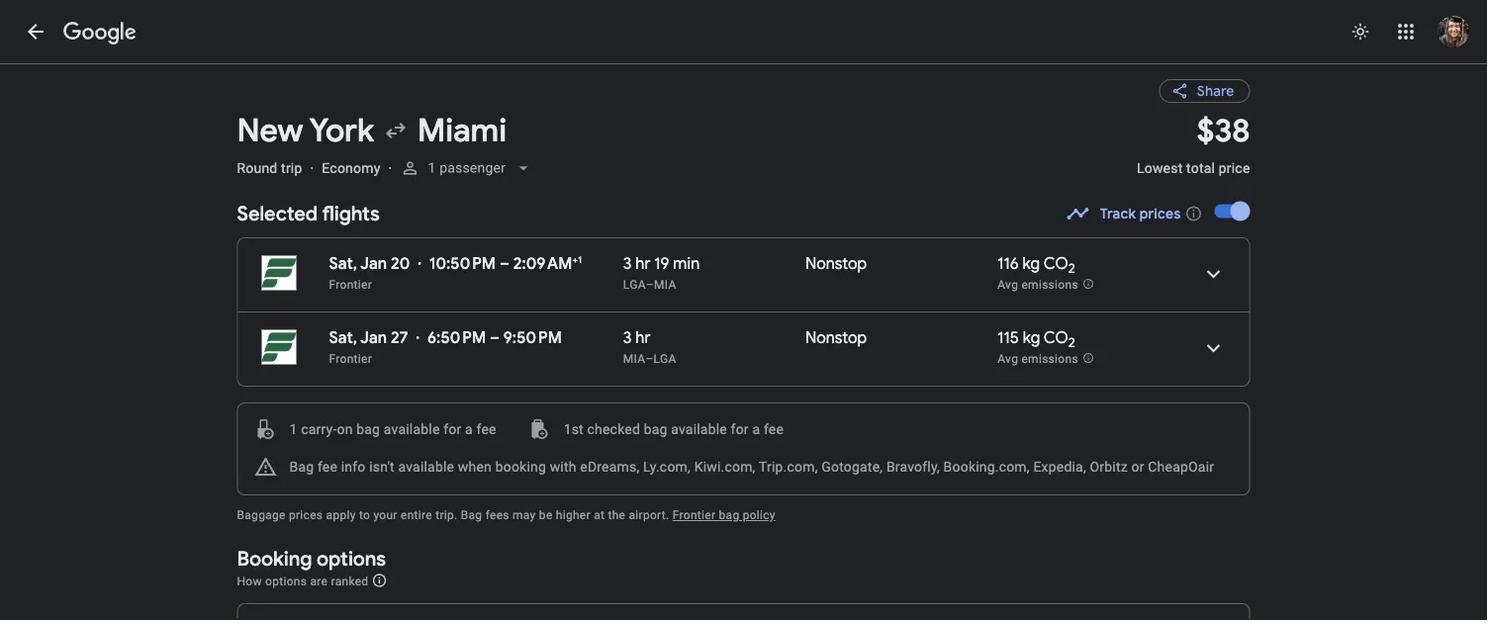 Task type: describe. For each thing, give the bounding box(es) containing it.
3 for 3 hr 19 min
[[623, 254, 632, 274]]

1 carry-on bag available for a fee
[[290, 421, 497, 438]]

higher
[[556, 509, 591, 523]]

6:50 pm – 9:50 pm
[[428, 328, 562, 348]]

mia inside 3 hr 19 min lga – mia
[[654, 278, 677, 292]]

0 horizontal spatial fee
[[318, 459, 338, 475]]

1 passenger
[[428, 160, 506, 176]]

bravofly,
[[887, 459, 940, 475]]

bag fee info isn't available when booking with edreams, ly.com, kiwi.com, trip.com, gotogate, bravofly, booking.com, expedia, orbitz or cheapoair
[[290, 459, 1215, 475]]

flight details. departing flight on saturday, january 20. leaves laguardia airport at 10:50 pm on saturday, january 20 and arrives at miami international airport at 2:09 am on sunday, january 21. image
[[1190, 250, 1238, 298]]

nonstop for min
[[806, 254, 867, 274]]

total duration 3 hr 19 min. element
[[623, 254, 806, 277]]

6:50 pm
[[428, 328, 486, 348]]

19
[[655, 254, 670, 274]]

1 a from the left
[[465, 421, 473, 438]]

frontier for sat, jan 27
[[329, 352, 372, 366]]

new
[[237, 110, 303, 151]]

economy
[[322, 160, 381, 176]]

total duration 3 hr. element
[[623, 328, 806, 351]]

miami
[[418, 110, 507, 151]]

trip
[[281, 160, 302, 176]]

share button
[[1160, 79, 1251, 103]]

emissions for 116 kg co
[[1022, 278, 1079, 292]]

lowest
[[1137, 160, 1183, 176]]

1 horizontal spatial fee
[[477, 421, 497, 438]]

list inside main content
[[238, 239, 1250, 386]]

Arrival time: 9:50 PM. text field
[[504, 328, 562, 348]]

sat, for sat, jan 20
[[329, 254, 358, 274]]

2 vertical spatial frontier
[[673, 509, 716, 523]]

lga for 3 hr 19 min
[[623, 278, 646, 292]]

0 vertical spatial bag
[[290, 459, 314, 475]]

frontier for sat, jan 20
[[329, 278, 372, 292]]

sat, for sat, jan 27
[[329, 328, 358, 348]]

info
[[341, 459, 366, 475]]

available for with
[[398, 459, 455, 475]]

be
[[539, 509, 553, 523]]

baggage
[[237, 509, 286, 523]]

airport.
[[629, 509, 670, 523]]

baggage prices apply to your entire trip.  bag fees may be higher at the airport. frontier bag policy
[[237, 509, 776, 523]]

or
[[1132, 459, 1145, 475]]

lga for 3 hr
[[654, 352, 677, 366]]

gotogate,
[[822, 459, 883, 475]]

sat, jan 20
[[329, 254, 410, 274]]

return flight on saturday, january 27. leaves miami international airport at 6:50 pm on saturday, january 27 and arrives at laguardia airport at 9:50 pm on saturday, january 27. element
[[329, 328, 562, 348]]

hr for 19
[[636, 254, 651, 274]]

1 for from the left
[[444, 421, 462, 438]]

trip.
[[436, 509, 458, 523]]

hr for mia
[[636, 328, 651, 348]]

round
[[237, 160, 278, 176]]

1st checked bag available for a fee
[[564, 421, 784, 438]]

fees
[[486, 509, 510, 523]]

share
[[1197, 82, 1235, 100]]

your
[[374, 509, 398, 523]]

price
[[1219, 160, 1251, 176]]

available for fee
[[384, 421, 440, 438]]

Departure time: 6:50 PM. text field
[[428, 328, 486, 348]]

10:50 pm – 2:09 am +1
[[429, 254, 582, 274]]

entire
[[401, 509, 432, 523]]

116 kg co 2
[[998, 254, 1076, 277]]

sat, jan 27
[[329, 328, 408, 348]]

nonstop flight. element for min
[[806, 254, 867, 277]]

prices for baggage
[[289, 509, 323, 523]]

with
[[550, 459, 577, 475]]

27
[[391, 328, 408, 348]]

available up kiwi.com,
[[671, 421, 728, 438]]

kiwi.com,
[[695, 459, 756, 475]]

learn more about booking options element
[[372, 570, 388, 592]]

115 kg co 2
[[998, 328, 1076, 351]]

2 a from the left
[[753, 421, 760, 438]]

1 vertical spatial bag
[[461, 509, 482, 523]]

nonstop for –
[[806, 328, 867, 348]]

learn more about tracked prices image
[[1185, 205, 1203, 223]]

2 horizontal spatial bag
[[719, 509, 740, 523]]

kg for 116
[[1023, 254, 1041, 274]]

track
[[1100, 205, 1137, 223]]

3 hr mia – lga
[[623, 328, 677, 366]]

$38 lowest total price
[[1137, 110, 1251, 176]]

trip.com,
[[759, 459, 818, 475]]

may
[[513, 509, 536, 523]]

co for 115 kg co
[[1044, 328, 1069, 348]]

round trip
[[237, 160, 302, 176]]

on
[[337, 421, 353, 438]]

1 for 1 passenger
[[428, 160, 436, 176]]

edreams,
[[580, 459, 640, 475]]



Task type: vqa. For each thing, say whether or not it's contained in the screenshot.
6:50 PM – 9:50 PM
yes



Task type: locate. For each thing, give the bounding box(es) containing it.
–
[[500, 254, 510, 274], [646, 278, 654, 292], [490, 328, 500, 348], [646, 352, 654, 366]]

0 horizontal spatial a
[[465, 421, 473, 438]]

hr left 19
[[636, 254, 651, 274]]

0 horizontal spatial bag
[[357, 421, 380, 438]]

options for booking
[[317, 546, 386, 572]]

– right 6:50 pm
[[490, 328, 500, 348]]

list
[[238, 239, 1250, 386]]

1 horizontal spatial a
[[753, 421, 760, 438]]

0 vertical spatial nonstop flight. element
[[806, 254, 867, 277]]

flight details. return flight on saturday, january 27. leaves miami international airport at 6:50 pm on saturday, january 27 and arrives at laguardia airport at 9:50 pm on saturday, january 27. image
[[1190, 325, 1238, 372]]

bag up ly.com,
[[644, 421, 668, 438]]

1
[[428, 160, 436, 176], [290, 421, 298, 438]]

1st
[[564, 421, 584, 438]]

1 vertical spatial lga
[[654, 352, 677, 366]]

0 vertical spatial options
[[317, 546, 386, 572]]

co right 115
[[1044, 328, 1069, 348]]

jan for 20
[[360, 254, 387, 274]]

when
[[458, 459, 492, 475]]

booking
[[496, 459, 546, 475]]

emissions for 115 kg co
[[1022, 352, 1079, 366]]

1 vertical spatial frontier
[[329, 352, 372, 366]]

lga inside 3 hr mia – lga
[[654, 352, 677, 366]]

2
[[1069, 260, 1076, 277], [1069, 334, 1076, 351]]

bag right on
[[357, 421, 380, 438]]

– inside 3 hr mia – lga
[[646, 352, 654, 366]]

sat,
[[329, 254, 358, 274], [329, 328, 358, 348]]

available right isn't
[[398, 459, 455, 475]]

1 emissions from the top
[[1022, 278, 1079, 292]]

10:50 pm
[[429, 254, 496, 274]]

1 vertical spatial avg emissions
[[998, 352, 1079, 366]]

how
[[237, 575, 262, 588]]

jan for 27
[[360, 328, 387, 348]]

0 vertical spatial jan
[[360, 254, 387, 274]]

1 sat, from the top
[[329, 254, 358, 274]]

a
[[465, 421, 473, 438], [753, 421, 760, 438]]

apply
[[326, 509, 356, 523]]

1 horizontal spatial mia
[[654, 278, 677, 292]]

avg emissions for 116
[[998, 278, 1079, 292]]

nonstop
[[806, 254, 867, 274], [806, 328, 867, 348]]

2 jan from the top
[[360, 328, 387, 348]]

lga down the "total duration 3 hr." element
[[654, 352, 677, 366]]

jan left 20
[[360, 254, 387, 274]]

fee
[[477, 421, 497, 438], [764, 421, 784, 438], [318, 459, 338, 475]]

avg emissions for 115
[[998, 352, 1079, 366]]

1 vertical spatial co
[[1044, 328, 1069, 348]]

kg inside 116 kg co 2
[[1023, 254, 1041, 274]]

bag right trip.
[[461, 509, 482, 523]]

116
[[998, 254, 1019, 274]]

0 horizontal spatial bag
[[290, 459, 314, 475]]

0 horizontal spatial for
[[444, 421, 462, 438]]

options down the booking
[[265, 575, 307, 588]]

0 vertical spatial co
[[1044, 254, 1069, 274]]

0 vertical spatial avg emissions
[[998, 278, 1079, 292]]

kg right 115
[[1023, 328, 1041, 348]]

1 hr from the top
[[636, 254, 651, 274]]

2 hr from the top
[[636, 328, 651, 348]]

bag left 'policy'
[[719, 509, 740, 523]]

total
[[1187, 160, 1216, 176]]

3 inside 3 hr mia – lga
[[623, 328, 632, 348]]

1 for 1 carry-on bag available for a fee
[[290, 421, 298, 438]]

1 vertical spatial nonstop
[[806, 328, 867, 348]]

0 vertical spatial frontier
[[329, 278, 372, 292]]

– left 2:09 am
[[500, 254, 510, 274]]

nonstop flight. element
[[806, 254, 867, 277], [806, 328, 867, 351]]

1 2 from the top
[[1069, 260, 1076, 277]]

a up when
[[465, 421, 473, 438]]

mia inside 3 hr mia – lga
[[623, 352, 646, 366]]

2 nonstop flight. element from the top
[[806, 328, 867, 351]]

fee up when
[[477, 421, 497, 438]]

1 vertical spatial emissions
[[1022, 352, 1079, 366]]

policy
[[743, 509, 776, 523]]

1 vertical spatial 1
[[290, 421, 298, 438]]

main content containing new york
[[237, 63, 1265, 621]]

– up 3 hr mia – lga
[[646, 278, 654, 292]]

avg down 116
[[998, 278, 1019, 292]]

2 3 from the top
[[623, 328, 632, 348]]

1 horizontal spatial bag
[[461, 509, 482, 523]]

1 vertical spatial nonstop flight. element
[[806, 328, 867, 351]]

available up isn't
[[384, 421, 440, 438]]

1 co from the top
[[1044, 254, 1069, 274]]

0 vertical spatial emissions
[[1022, 278, 1079, 292]]

flights
[[322, 201, 380, 226]]

emissions
[[1022, 278, 1079, 292], [1022, 352, 1079, 366]]

go back image
[[24, 20, 48, 44]]

orbitz
[[1090, 459, 1128, 475]]

emissions down 116 kg co 2
[[1022, 278, 1079, 292]]

kg right 116
[[1023, 254, 1041, 274]]

1 kg from the top
[[1023, 254, 1041, 274]]

jan left 27
[[360, 328, 387, 348]]

2 for from the left
[[731, 421, 749, 438]]

new york
[[237, 110, 374, 151]]

hr inside 3 hr mia – lga
[[636, 328, 651, 348]]

for up when
[[444, 421, 462, 438]]

0 vertical spatial hr
[[636, 254, 651, 274]]

jan
[[360, 254, 387, 274], [360, 328, 387, 348]]

kg inside the 115 kg co 2
[[1023, 328, 1041, 348]]

selected flights
[[237, 201, 380, 226]]

change appearance image
[[1337, 8, 1385, 55]]

0 horizontal spatial mia
[[623, 352, 646, 366]]

lga
[[623, 278, 646, 292], [654, 352, 677, 366]]

frontier bag policy link
[[673, 509, 776, 523]]

hr inside 3 hr 19 min lga – mia
[[636, 254, 651, 274]]

2 right 116
[[1069, 260, 1076, 277]]

1 vertical spatial hr
[[636, 328, 651, 348]]

1 left carry-
[[290, 421, 298, 438]]

9:50 pm
[[504, 328, 562, 348]]

1 vertical spatial sat,
[[329, 328, 358, 348]]

0 vertical spatial sat,
[[329, 254, 358, 274]]

+1
[[573, 254, 582, 266]]

1 jan from the top
[[360, 254, 387, 274]]

None text field
[[1137, 110, 1251, 194]]

2 right 115
[[1069, 334, 1076, 351]]

$38
[[1198, 110, 1251, 151]]

kg
[[1023, 254, 1041, 274], [1023, 328, 1041, 348]]

1 3 from the top
[[623, 254, 632, 274]]

1 vertical spatial 2
[[1069, 334, 1076, 351]]

departing flight on saturday, january 20. leaves laguardia airport at 10:50 pm on saturday, january 20 and arrives at miami international airport at 2:09 am on sunday, january 21. element
[[329, 254, 582, 274]]

booking
[[237, 546, 312, 572]]

hr
[[636, 254, 651, 274], [636, 328, 651, 348]]

1 avg from the top
[[998, 278, 1019, 292]]

2 2 from the top
[[1069, 334, 1076, 351]]

for up bag fee info isn't available when booking with edreams, ly.com, kiwi.com, trip.com, gotogate, bravofly, booking.com, expedia, orbitz or cheapoair
[[731, 421, 749, 438]]

bag
[[290, 459, 314, 475], [461, 509, 482, 523]]

passenger
[[440, 160, 506, 176]]

ranked
[[331, 575, 369, 588]]

3 left 19
[[623, 254, 632, 274]]

0 vertical spatial 3
[[623, 254, 632, 274]]

0 vertical spatial prices
[[1140, 205, 1181, 223]]

how options are ranked
[[237, 575, 372, 588]]

are
[[310, 575, 328, 588]]

2 inside 116 kg co 2
[[1069, 260, 1076, 277]]

co
[[1044, 254, 1069, 274], [1044, 328, 1069, 348]]

115
[[998, 328, 1019, 348]]

Departure time: 10:50 PM. text field
[[429, 254, 496, 274]]

lga inside 3 hr 19 min lga – mia
[[623, 278, 646, 292]]

hr down 3 hr 19 min lga – mia
[[636, 328, 651, 348]]

1 passenger button
[[392, 145, 541, 192]]

frontier down sat, jan 27
[[329, 352, 372, 366]]

mia down 19
[[654, 278, 677, 292]]

1 nonstop from the top
[[806, 254, 867, 274]]

1 avg emissions from the top
[[998, 278, 1079, 292]]

0 vertical spatial avg
[[998, 278, 1019, 292]]

3 inside 3 hr 19 min lga – mia
[[623, 254, 632, 274]]

2 for 116 kg co
[[1069, 260, 1076, 277]]

expedia,
[[1034, 459, 1087, 475]]

0 horizontal spatial options
[[265, 575, 307, 588]]

sat, down flights
[[329, 254, 358, 274]]

1 vertical spatial avg
[[998, 352, 1019, 366]]

1 horizontal spatial options
[[317, 546, 386, 572]]

avg emissions down the 115 kg co 2
[[998, 352, 1079, 366]]

prices left learn more about tracked prices icon
[[1140, 205, 1181, 223]]

avg
[[998, 278, 1019, 292], [998, 352, 1019, 366]]

avg for 115 kg co
[[998, 352, 1019, 366]]

emissions down the 115 kg co 2
[[1022, 352, 1079, 366]]

at
[[594, 509, 605, 523]]

kg for 115
[[1023, 328, 1041, 348]]

loading results progress bar
[[0, 63, 1488, 67]]

selected
[[237, 201, 318, 226]]

2 kg from the top
[[1023, 328, 1041, 348]]

1 horizontal spatial prices
[[1140, 205, 1181, 223]]

0 vertical spatial mia
[[654, 278, 677, 292]]

booking options
[[237, 546, 386, 572]]

prices for track
[[1140, 205, 1181, 223]]

prices left apply
[[289, 509, 323, 523]]

co right 116
[[1044, 254, 1069, 274]]

2:09 am
[[513, 254, 573, 274]]

2 avg emissions from the top
[[998, 352, 1079, 366]]

 image
[[310, 160, 314, 176]]

3 for 3 hr
[[623, 328, 632, 348]]

2 sat, from the top
[[329, 328, 358, 348]]

list containing sat, jan 20
[[238, 239, 1250, 386]]

2 avg from the top
[[998, 352, 1019, 366]]

0 vertical spatial nonstop
[[806, 254, 867, 274]]

to
[[359, 509, 370, 523]]

bag down carry-
[[290, 459, 314, 475]]

lga up 3 hr mia – lga
[[623, 278, 646, 292]]

a up bag fee info isn't available when booking with edreams, ly.com, kiwi.com, trip.com, gotogate, bravofly, booking.com, expedia, orbitz or cheapoair
[[753, 421, 760, 438]]

0 horizontal spatial prices
[[289, 509, 323, 523]]

booking.com,
[[944, 459, 1030, 475]]

3 hr 19 min lga – mia
[[623, 254, 700, 292]]

0 vertical spatial 2
[[1069, 260, 1076, 277]]

0 vertical spatial lga
[[623, 278, 646, 292]]

0 vertical spatial 1
[[428, 160, 436, 176]]

min
[[673, 254, 700, 274]]

3
[[623, 254, 632, 274], [623, 328, 632, 348]]

1 horizontal spatial 1
[[428, 160, 436, 176]]

sat, left 27
[[329, 328, 358, 348]]

cheapoair
[[1149, 459, 1215, 475]]

frontier
[[329, 278, 372, 292], [329, 352, 372, 366], [673, 509, 716, 523]]

2 for 115 kg co
[[1069, 334, 1076, 351]]

1 vertical spatial 3
[[623, 328, 632, 348]]

New York to Miami and back text field
[[237, 110, 1114, 151]]

avg down 115
[[998, 352, 1019, 366]]

carry-
[[301, 421, 337, 438]]

2 co from the top
[[1044, 328, 1069, 348]]

avg for 116 kg co
[[998, 278, 1019, 292]]

1 vertical spatial options
[[265, 575, 307, 588]]

1 inside popup button
[[428, 160, 436, 176]]

Arrival time: 2:09 AM on  Sunday, January 21. text field
[[513, 254, 582, 274]]

1 vertical spatial mia
[[623, 352, 646, 366]]

the
[[608, 509, 626, 523]]

available
[[384, 421, 440, 438], [671, 421, 728, 438], [398, 459, 455, 475]]

2 emissions from the top
[[1022, 352, 1079, 366]]

0 vertical spatial kg
[[1023, 254, 1041, 274]]

none text field containing $38
[[1137, 110, 1251, 194]]

0 horizontal spatial 1
[[290, 421, 298, 438]]

prices
[[1140, 205, 1181, 223], [289, 509, 323, 523]]

 image
[[388, 160, 392, 176]]

– inside 3 hr 19 min lga – mia
[[646, 278, 654, 292]]

0 horizontal spatial lga
[[623, 278, 646, 292]]

isn't
[[369, 459, 395, 475]]

20
[[391, 254, 410, 274]]

main content
[[237, 63, 1265, 621]]

1 vertical spatial jan
[[360, 328, 387, 348]]

1 vertical spatial kg
[[1023, 328, 1041, 348]]

options for how
[[265, 575, 307, 588]]

york
[[309, 110, 374, 151]]

co for 116 kg co
[[1044, 254, 1069, 274]]

frontier right airport.
[[673, 509, 716, 523]]

track prices
[[1100, 205, 1181, 223]]

co inside 116 kg co 2
[[1044, 254, 1069, 274]]

ly.com,
[[643, 459, 691, 475]]

nonstop flight. element for –
[[806, 328, 867, 351]]

– down the "total duration 3 hr." element
[[646, 352, 654, 366]]

frontier down sat, jan 20 in the top left of the page
[[329, 278, 372, 292]]

2 nonstop from the top
[[806, 328, 867, 348]]

for
[[444, 421, 462, 438], [731, 421, 749, 438]]

avg emissions down 116 kg co 2
[[998, 278, 1079, 292]]

1 horizontal spatial lga
[[654, 352, 677, 366]]

3 down 3 hr 19 min lga – mia
[[623, 328, 632, 348]]

checked
[[588, 421, 640, 438]]

2 inside the 115 kg co 2
[[1069, 334, 1076, 351]]

avg emissions
[[998, 278, 1079, 292], [998, 352, 1079, 366]]

1 horizontal spatial bag
[[644, 421, 668, 438]]

fee up trip.com,
[[764, 421, 784, 438]]

38 us dollars element
[[1198, 110, 1251, 151]]

mia up checked
[[623, 352, 646, 366]]

1 vertical spatial prices
[[289, 509, 323, 523]]

1 left the passenger
[[428, 160, 436, 176]]

1 horizontal spatial for
[[731, 421, 749, 438]]

learn more about booking options image
[[372, 573, 388, 589]]

mia
[[654, 278, 677, 292], [623, 352, 646, 366]]

co inside the 115 kg co 2
[[1044, 328, 1069, 348]]

2 horizontal spatial fee
[[764, 421, 784, 438]]

1 nonstop flight. element from the top
[[806, 254, 867, 277]]

fee left info
[[318, 459, 338, 475]]

options up 'ranked'
[[317, 546, 386, 572]]



